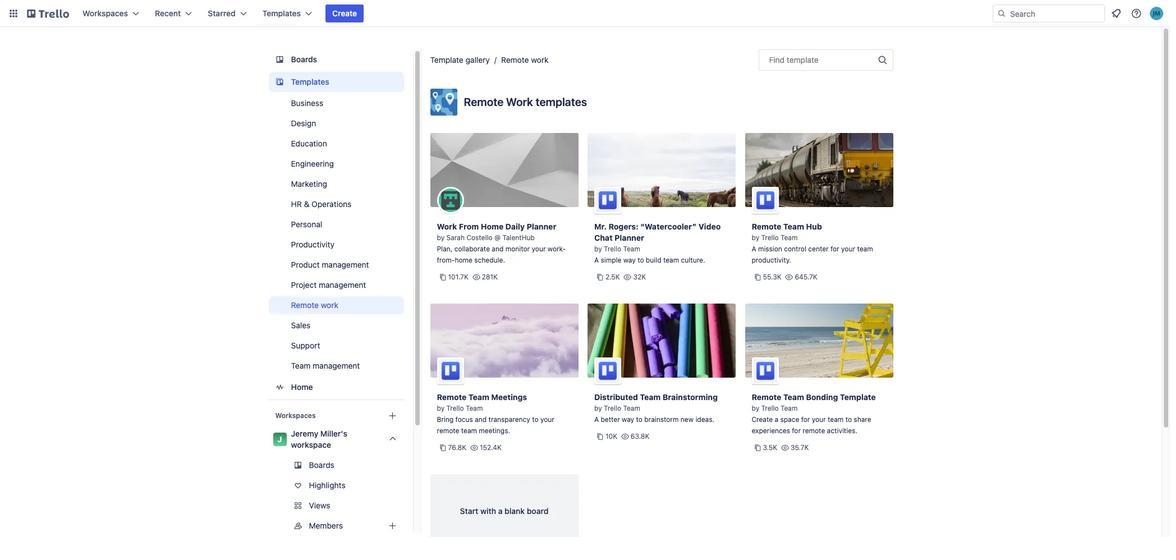 Task type: vqa. For each thing, say whether or not it's contained in the screenshot.


Task type: describe. For each thing, give the bounding box(es) containing it.
plan,
[[437, 245, 453, 253]]

32k
[[634, 273, 646, 281]]

sarah costello @ talenthub image
[[437, 187, 464, 214]]

miller's
[[321, 429, 348, 439]]

@
[[495, 234, 501, 242]]

your inside the work from home daily planner by sarah costello @ talenthub plan, collaborate and monitor your work- from-home schedule.
[[532, 245, 546, 253]]

home image
[[273, 381, 287, 394]]

2.5k
[[606, 273, 620, 281]]

bring
[[437, 415, 454, 424]]

work inside the work from home daily planner by sarah costello @ talenthub plan, collaborate and monitor your work- from-home schedule.
[[437, 222, 457, 231]]

boards for views
[[309, 460, 335, 470]]

home inside 'link'
[[291, 382, 313, 392]]

activities.
[[827, 427, 858, 435]]

by inside remote team hub by trello team a mission control center for your team productivity.
[[752, 234, 760, 242]]

home inside the work from home daily planner by sarah costello @ talenthub plan, collaborate and monitor your work- from-home schedule.
[[481, 222, 504, 231]]

highlights link
[[269, 477, 404, 495]]

mission
[[759, 245, 783, 253]]

trello inside mr. rogers: "watercooler" video chat planner by trello team a simple way to build team culture.
[[604, 245, 622, 253]]

from-
[[437, 256, 455, 264]]

video
[[699, 222, 721, 231]]

productivity link
[[269, 236, 404, 254]]

meetings
[[491, 392, 527, 402]]

remote for meetings
[[437, 392, 467, 402]]

chat
[[595, 233, 613, 243]]

a inside mr. rogers: "watercooler" video chat planner by trello team a simple way to build team culture.
[[595, 256, 599, 264]]

brainstorm
[[645, 415, 679, 424]]

open information menu image
[[1131, 8, 1143, 19]]

trello for distributed team brainstorming
[[604, 404, 622, 413]]

645.7k
[[795, 273, 818, 281]]

management for project management
[[319, 280, 366, 290]]

by inside distributed team brainstorming by trello team a better way to brainstorm new ideas.
[[595, 404, 602, 413]]

63.8k
[[631, 432, 650, 441]]

to inside the remote team bonding template by trello team create a space for your team to share experiences for remote activities.
[[846, 415, 852, 424]]

business link
[[269, 94, 404, 112]]

ideas.
[[696, 415, 715, 424]]

talenthub
[[503, 234, 535, 242]]

new
[[681, 415, 694, 424]]

35.7k
[[791, 444, 809, 452]]

control
[[785, 245, 807, 253]]

personal link
[[269, 216, 404, 234]]

gallery
[[466, 55, 490, 65]]

better
[[601, 415, 620, 424]]

home link
[[269, 377, 404, 398]]

find template
[[770, 55, 819, 65]]

marketing
[[291, 179, 327, 189]]

start
[[460, 506, 479, 516]]

focus
[[456, 415, 473, 424]]

workspace
[[291, 440, 331, 450]]

"watercooler"
[[641, 222, 697, 231]]

work from home daily planner by sarah costello @ talenthub plan, collaborate and monitor your work- from-home schedule.
[[437, 222, 566, 264]]

product management
[[291, 260, 369, 270]]

space
[[781, 415, 800, 424]]

team management link
[[269, 357, 404, 375]]

monitor
[[506, 245, 530, 253]]

281k
[[482, 273, 498, 281]]

members link
[[269, 517, 415, 535]]

to inside remote team meetings by trello team bring focus and transparency to your remote team meetings.
[[532, 415, 539, 424]]

0 vertical spatial work
[[506, 95, 533, 108]]

by inside mr. rogers: "watercooler" video chat planner by trello team a simple way to build team culture.
[[595, 245, 602, 253]]

3.5k
[[763, 444, 778, 452]]

sarah
[[447, 234, 465, 242]]

remote team meetings by trello team bring focus and transparency to your remote team meetings.
[[437, 392, 555, 435]]

views link
[[269, 497, 415, 515]]

schedule.
[[475, 256, 505, 264]]

workspaces inside popup button
[[83, 8, 128, 18]]

jeremy miller's workspace
[[291, 429, 348, 450]]

team inside mr. rogers: "watercooler" video chat planner by trello team a simple way to build team culture.
[[624, 245, 641, 253]]

trello team image for distributed
[[595, 358, 622, 385]]

templates inside popup button
[[263, 8, 301, 18]]

support link
[[269, 337, 404, 355]]

by inside the remote team bonding template by trello team create a space for your team to share experiences for remote activities.
[[752, 404, 760, 413]]

distributed team brainstorming by trello team a better way to brainstorm new ideas.
[[595, 392, 718, 424]]

1 vertical spatial remote work
[[291, 300, 339, 310]]

templates
[[536, 95, 587, 108]]

costello
[[467, 234, 493, 242]]

mr.
[[595, 222, 607, 231]]

0 horizontal spatial template
[[430, 55, 464, 65]]

sales
[[291, 321, 311, 330]]

members
[[309, 521, 343, 531]]

blank
[[505, 506, 525, 516]]

boards link for views
[[269, 456, 404, 474]]

find
[[770, 55, 785, 65]]

education link
[[269, 135, 404, 153]]

a for distributed team brainstorming
[[595, 415, 599, 424]]

&
[[304, 199, 310, 209]]

project management
[[291, 280, 366, 290]]

management for product management
[[322, 260, 369, 270]]

hub
[[806, 222, 822, 231]]

personal
[[291, 220, 322, 229]]

engineering
[[291, 159, 334, 168]]

10k
[[606, 432, 618, 441]]

templates link
[[269, 72, 404, 92]]

views
[[309, 501, 330, 510]]

and inside the work from home daily planner by sarah costello @ talenthub plan, collaborate and monitor your work- from-home schedule.
[[492, 245, 504, 253]]

1 horizontal spatial remote work link
[[501, 55, 549, 65]]

remote work templates
[[464, 95, 587, 108]]

culture.
[[681, 256, 705, 264]]

template board image
[[273, 75, 287, 89]]

Search field
[[1007, 5, 1105, 22]]

experiences
[[752, 427, 790, 435]]

boards link for home
[[269, 49, 404, 70]]

start with a blank board
[[460, 506, 549, 516]]

remote for bonding
[[752, 392, 782, 402]]

forward image
[[402, 499, 415, 513]]

152.4k
[[480, 444, 502, 452]]

work-
[[548, 245, 566, 253]]

switch to… image
[[8, 8, 19, 19]]



Task type: locate. For each thing, give the bounding box(es) containing it.
0 vertical spatial trello team image
[[752, 187, 779, 214]]

your inside remote team hub by trello team a mission control center for your team productivity.
[[842, 245, 856, 253]]

marketing link
[[269, 175, 404, 193]]

boards up highlights
[[309, 460, 335, 470]]

way right better
[[622, 415, 635, 424]]

1 vertical spatial boards
[[309, 460, 335, 470]]

your right transparency
[[541, 415, 555, 424]]

1 vertical spatial a
[[595, 256, 599, 264]]

team down focus
[[461, 427, 477, 435]]

build
[[646, 256, 662, 264]]

to up activities. at the bottom right of page
[[846, 415, 852, 424]]

1 vertical spatial work
[[437, 222, 457, 231]]

remote for templates
[[464, 95, 504, 108]]

for
[[831, 245, 840, 253], [802, 415, 810, 424], [792, 427, 801, 435]]

product management link
[[269, 256, 404, 274]]

management for team management
[[313, 361, 360, 371]]

0 vertical spatial for
[[831, 245, 840, 253]]

0 horizontal spatial remote
[[437, 427, 460, 435]]

forward image
[[402, 519, 415, 533]]

0 vertical spatial remote work link
[[501, 55, 549, 65]]

1 vertical spatial a
[[498, 506, 503, 516]]

template up share
[[840, 392, 876, 402]]

workspaces button
[[76, 4, 146, 22]]

1 horizontal spatial for
[[802, 415, 810, 424]]

1 horizontal spatial planner
[[615, 233, 645, 243]]

way right simple
[[624, 256, 636, 264]]

template left gallery
[[430, 55, 464, 65]]

trello team image for remote team meetings
[[437, 358, 464, 385]]

jeremy
[[291, 429, 319, 439]]

and right focus
[[475, 415, 487, 424]]

1 vertical spatial planner
[[615, 233, 645, 243]]

highlights
[[309, 481, 346, 490]]

0 vertical spatial remote work
[[501, 55, 549, 65]]

55.3k
[[763, 273, 782, 281]]

your for remote team hub
[[842, 245, 856, 253]]

project management link
[[269, 276, 404, 294]]

create a workspace image
[[386, 409, 399, 423]]

a
[[752, 245, 757, 253], [595, 256, 599, 264], [595, 415, 599, 424]]

2 boards link from the top
[[269, 456, 404, 474]]

0 horizontal spatial and
[[475, 415, 487, 424]]

by inside remote team meetings by trello team bring focus and transparency to your remote team meetings.
[[437, 404, 445, 413]]

engineering link
[[269, 155, 404, 173]]

templates button
[[256, 4, 319, 22]]

planner inside the work from home daily planner by sarah costello @ talenthub plan, collaborate and monitor your work- from-home schedule.
[[527, 222, 557, 231]]

0 vertical spatial a
[[775, 415, 779, 424]]

0 vertical spatial a
[[752, 245, 757, 253]]

1 vertical spatial home
[[291, 382, 313, 392]]

0 horizontal spatial planner
[[527, 222, 557, 231]]

way inside distributed team brainstorming by trello team a better way to brainstorm new ideas.
[[622, 415, 635, 424]]

remote inside remote team meetings by trello team bring focus and transparency to your remote team meetings.
[[437, 427, 460, 435]]

search image
[[998, 9, 1007, 18]]

to right transparency
[[532, 415, 539, 424]]

2 vertical spatial for
[[792, 427, 801, 435]]

template
[[787, 55, 819, 65]]

your inside the remote team bonding template by trello team create a space for your team to share experiences for remote activities.
[[812, 415, 826, 424]]

0 vertical spatial and
[[492, 245, 504, 253]]

0 horizontal spatial remote work link
[[269, 296, 404, 314]]

1 vertical spatial remote work link
[[269, 296, 404, 314]]

a inside the remote team bonding template by trello team create a space for your team to share experiences for remote activities.
[[775, 415, 779, 424]]

for for bonding
[[802, 415, 810, 424]]

start with a blank board button
[[430, 474, 579, 537]]

remote work up remote work templates
[[501, 55, 549, 65]]

work down project management
[[321, 300, 339, 310]]

and
[[492, 245, 504, 253], [475, 415, 487, 424]]

1 horizontal spatial remote work
[[501, 55, 549, 65]]

your left work-
[[532, 245, 546, 253]]

j
[[278, 435, 282, 444]]

create button
[[326, 4, 364, 22]]

remote work link down project management "link"
[[269, 296, 404, 314]]

operations
[[312, 199, 352, 209]]

business
[[291, 98, 323, 108]]

trello up focus
[[447, 404, 464, 413]]

0 vertical spatial template
[[430, 55, 464, 65]]

team right center
[[858, 245, 873, 253]]

0 horizontal spatial workspaces
[[83, 8, 128, 18]]

management down productivity link
[[322, 260, 369, 270]]

1 vertical spatial templates
[[291, 77, 329, 86]]

and inside remote team meetings by trello team bring focus and transparency to your remote team meetings.
[[475, 415, 487, 424]]

remote up 35.7k
[[803, 427, 826, 435]]

for inside remote team hub by trello team a mission control center for your team productivity.
[[831, 245, 840, 253]]

1 horizontal spatial workspaces
[[275, 412, 316, 420]]

your down bonding
[[812, 415, 826, 424]]

work
[[506, 95, 533, 108], [437, 222, 457, 231]]

templates up business
[[291, 77, 329, 86]]

a left simple
[[595, 256, 599, 264]]

work up sarah in the left of the page
[[437, 222, 457, 231]]

trello inside the remote team bonding template by trello team create a space for your team to share experiences for remote activities.
[[762, 404, 779, 413]]

hr & operations
[[291, 199, 352, 209]]

remote inside remote team hub by trello team a mission control center for your team productivity.
[[752, 222, 782, 231]]

remote inside remote work 'link'
[[291, 300, 319, 310]]

0 horizontal spatial work
[[321, 300, 339, 310]]

1 horizontal spatial trello team image
[[752, 187, 779, 214]]

1 vertical spatial and
[[475, 415, 487, 424]]

boards link up "highlights" 'link'
[[269, 456, 404, 474]]

team inside remote team hub by trello team a mission control center for your team productivity.
[[858, 245, 873, 253]]

1 horizontal spatial a
[[775, 415, 779, 424]]

your for remote team bonding template
[[812, 415, 826, 424]]

project
[[291, 280, 317, 290]]

create inside the remote team bonding template by trello team create a space for your team to share experiences for remote activities.
[[752, 415, 773, 424]]

create inside "create" button
[[332, 8, 357, 18]]

simple
[[601, 256, 622, 264]]

trello inside distributed team brainstorming by trello team a better way to brainstorm new ideas.
[[604, 404, 622, 413]]

1 horizontal spatial work
[[506, 95, 533, 108]]

1 horizontal spatial home
[[481, 222, 504, 231]]

a inside distributed team brainstorming by trello team a better way to brainstorm new ideas.
[[595, 415, 599, 424]]

0 vertical spatial boards
[[291, 54, 317, 64]]

trello team image
[[595, 187, 622, 214], [595, 358, 622, 385], [752, 358, 779, 385]]

1 horizontal spatial remote
[[803, 427, 826, 435]]

1 vertical spatial trello team image
[[437, 358, 464, 385]]

to inside mr. rogers: "watercooler" video chat planner by trello team a simple way to build team culture.
[[638, 256, 644, 264]]

for for hub
[[831, 245, 840, 253]]

0 notifications image
[[1110, 7, 1124, 20]]

boards for home
[[291, 54, 317, 64]]

primary element
[[0, 0, 1171, 27]]

2 vertical spatial management
[[313, 361, 360, 371]]

team up activities. at the bottom right of page
[[828, 415, 844, 424]]

design
[[291, 118, 316, 128]]

home
[[455, 256, 473, 264]]

management down product management link
[[319, 280, 366, 290]]

0 vertical spatial way
[[624, 256, 636, 264]]

remote right gallery
[[501, 55, 529, 65]]

a for remote team hub
[[752, 245, 757, 253]]

center
[[809, 245, 829, 253]]

home right home image
[[291, 382, 313, 392]]

to
[[638, 256, 644, 264], [532, 415, 539, 424], [636, 415, 643, 424], [846, 415, 852, 424]]

sales link
[[269, 317, 404, 335]]

planner up talenthub
[[527, 222, 557, 231]]

a up experiences
[[775, 415, 779, 424]]

your right center
[[842, 245, 856, 253]]

remote inside the remote team bonding template by trello team create a space for your team to share experiences for remote activities.
[[803, 427, 826, 435]]

team right build
[[664, 256, 679, 264]]

hr & operations link
[[269, 195, 404, 213]]

work left templates
[[506, 95, 533, 108]]

2 vertical spatial a
[[595, 415, 599, 424]]

team inside the remote team bonding template by trello team create a space for your team to share experiences for remote activities.
[[828, 415, 844, 424]]

team inside remote team meetings by trello team bring focus and transparency to your remote team meetings.
[[461, 427, 477, 435]]

remote up the mission
[[752, 222, 782, 231]]

to left build
[[638, 256, 644, 264]]

trello for remote team hub
[[762, 234, 779, 242]]

work inside 'link'
[[321, 300, 339, 310]]

boards link up templates link
[[269, 49, 404, 70]]

remote
[[501, 55, 529, 65], [464, 95, 504, 108], [752, 222, 782, 231], [291, 300, 319, 310], [437, 392, 467, 402], [752, 392, 782, 402]]

transparency
[[489, 415, 530, 424]]

remote up 'bring'
[[437, 392, 467, 402]]

template gallery link
[[430, 55, 490, 65]]

trello for remote team meetings
[[447, 404, 464, 413]]

1 horizontal spatial and
[[492, 245, 504, 253]]

remote work icon image
[[430, 89, 457, 116]]

remote for hub
[[752, 222, 782, 231]]

0 vertical spatial boards link
[[269, 49, 404, 70]]

team inside mr. rogers: "watercooler" video chat planner by trello team a simple way to build team culture.
[[664, 256, 679, 264]]

1 remote from the left
[[437, 427, 460, 435]]

board image
[[273, 53, 287, 66]]

planner
[[527, 222, 557, 231], [615, 233, 645, 243]]

management down support link
[[313, 361, 360, 371]]

trello team image up 'bring'
[[437, 358, 464, 385]]

team
[[784, 222, 805, 231], [781, 234, 798, 242], [624, 245, 641, 253], [291, 361, 311, 371], [469, 392, 490, 402], [640, 392, 661, 402], [784, 392, 805, 402], [466, 404, 483, 413], [624, 404, 641, 413], [781, 404, 798, 413]]

templates
[[263, 8, 301, 18], [291, 77, 329, 86]]

home
[[481, 222, 504, 231], [291, 382, 313, 392]]

back to home image
[[27, 4, 69, 22]]

trello up simple
[[604, 245, 622, 253]]

1 vertical spatial create
[[752, 415, 773, 424]]

with
[[481, 506, 496, 516]]

management inside "link"
[[319, 280, 366, 290]]

0 vertical spatial workspaces
[[83, 8, 128, 18]]

1 horizontal spatial template
[[840, 392, 876, 402]]

a left the mission
[[752, 245, 757, 253]]

starred
[[208, 8, 236, 18]]

remote team hub by trello team a mission control center for your team productivity.
[[752, 222, 873, 264]]

1 vertical spatial work
[[321, 300, 339, 310]]

your for remote team meetings
[[541, 415, 555, 424]]

by up the plan,
[[437, 234, 445, 242]]

trello team image for mr.
[[595, 187, 622, 214]]

1 vertical spatial template
[[840, 392, 876, 402]]

remote work link up remote work templates
[[501, 55, 549, 65]]

trello up the mission
[[762, 234, 779, 242]]

daily
[[506, 222, 525, 231]]

by up the mission
[[752, 234, 760, 242]]

trello up experiences
[[762, 404, 779, 413]]

1 horizontal spatial work
[[531, 55, 549, 65]]

design link
[[269, 115, 404, 133]]

a right with
[[498, 506, 503, 516]]

remote inside the remote team bonding template by trello team create a space for your team to share experiences for remote activities.
[[752, 392, 782, 402]]

0 vertical spatial planner
[[527, 222, 557, 231]]

remote team bonding template by trello team create a space for your team to share experiences for remote activities.
[[752, 392, 876, 435]]

from
[[459, 222, 479, 231]]

trello up better
[[604, 404, 622, 413]]

0 horizontal spatial create
[[332, 8, 357, 18]]

1 vertical spatial boards link
[[269, 456, 404, 474]]

a inside remote team hub by trello team a mission control center for your team productivity.
[[752, 245, 757, 253]]

0 horizontal spatial remote work
[[291, 300, 339, 310]]

0 horizontal spatial trello team image
[[437, 358, 464, 385]]

remote right remote work icon on the top left
[[464, 95, 504, 108]]

support
[[291, 341, 320, 350]]

by up better
[[595, 404, 602, 413]]

template
[[430, 55, 464, 65], [840, 392, 876, 402]]

0 horizontal spatial a
[[498, 506, 503, 516]]

home up @
[[481, 222, 504, 231]]

trello team image up the mission
[[752, 187, 779, 214]]

remote work
[[501, 55, 549, 65], [291, 300, 339, 310]]

a inside start with a blank board button
[[498, 506, 503, 516]]

remote down 'bring'
[[437, 427, 460, 435]]

101.7k
[[448, 273, 469, 281]]

boards right board icon
[[291, 54, 317, 64]]

1 vertical spatial way
[[622, 415, 635, 424]]

trello team image for remote
[[752, 358, 779, 385]]

1 vertical spatial for
[[802, 415, 810, 424]]

0 horizontal spatial home
[[291, 382, 313, 392]]

template inside the remote team bonding template by trello team create a space for your team to share experiences for remote activities.
[[840, 392, 876, 402]]

1 boards link from the top
[[269, 49, 404, 70]]

mr. rogers: "watercooler" video chat planner by trello team a simple way to build team culture.
[[595, 222, 721, 264]]

remote down project
[[291, 300, 319, 310]]

to up 63.8k
[[636, 415, 643, 424]]

by inside the work from home daily planner by sarah costello @ talenthub plan, collaborate and monitor your work- from-home schedule.
[[437, 234, 445, 242]]

remote work down project
[[291, 300, 339, 310]]

for right the space
[[802, 415, 810, 424]]

trello inside remote team meetings by trello team bring focus and transparency to your remote team meetings.
[[447, 404, 464, 413]]

team management
[[291, 361, 360, 371]]

1 vertical spatial workspaces
[[275, 412, 316, 420]]

your inside remote team meetings by trello team bring focus and transparency to your remote team meetings.
[[541, 415, 555, 424]]

for right center
[[831, 245, 840, 253]]

planner down rogers:
[[615, 233, 645, 243]]

remote up the space
[[752, 392, 782, 402]]

1 vertical spatial management
[[319, 280, 366, 290]]

to inside distributed team brainstorming by trello team a better way to brainstorm new ideas.
[[636, 415, 643, 424]]

jeremy miller (jeremymiller198) image
[[1150, 7, 1164, 20]]

for down the space
[[792, 427, 801, 435]]

hr
[[291, 199, 302, 209]]

trello inside remote team hub by trello team a mission control center for your team productivity.
[[762, 234, 779, 242]]

Find template field
[[759, 49, 894, 71]]

recent
[[155, 8, 181, 18]]

trello team image for remote team hub
[[752, 187, 779, 214]]

board
[[527, 506, 549, 516]]

2 horizontal spatial for
[[831, 245, 840, 253]]

by up experiences
[[752, 404, 760, 413]]

productivity.
[[752, 256, 792, 264]]

1 horizontal spatial create
[[752, 415, 773, 424]]

0 vertical spatial work
[[531, 55, 549, 65]]

templates up board icon
[[263, 8, 301, 18]]

remote inside remote team meetings by trello team bring focus and transparency to your remote team meetings.
[[437, 392, 467, 402]]

a
[[775, 415, 779, 424], [498, 506, 503, 516]]

education
[[291, 139, 327, 148]]

by down chat
[[595, 245, 602, 253]]

2 remote from the left
[[803, 427, 826, 435]]

0 horizontal spatial for
[[792, 427, 801, 435]]

0 vertical spatial home
[[481, 222, 504, 231]]

remote
[[437, 427, 460, 435], [803, 427, 826, 435]]

work up remote work templates
[[531, 55, 549, 65]]

trello team image
[[752, 187, 779, 214], [437, 358, 464, 385]]

0 vertical spatial templates
[[263, 8, 301, 18]]

by up 'bring'
[[437, 404, 445, 413]]

add image
[[386, 519, 399, 533]]

distributed
[[595, 392, 638, 402]]

0 horizontal spatial work
[[437, 222, 457, 231]]

a left better
[[595, 415, 599, 424]]

0 vertical spatial create
[[332, 8, 357, 18]]

meetings.
[[479, 427, 510, 435]]

way inside mr. rogers: "watercooler" video chat planner by trello team a simple way to build team culture.
[[624, 256, 636, 264]]

planner inside mr. rogers: "watercooler" video chat planner by trello team a simple way to build team culture.
[[615, 233, 645, 243]]

starred button
[[201, 4, 254, 22]]

and down @
[[492, 245, 504, 253]]

template gallery
[[430, 55, 490, 65]]

way
[[624, 256, 636, 264], [622, 415, 635, 424]]

0 vertical spatial management
[[322, 260, 369, 270]]



